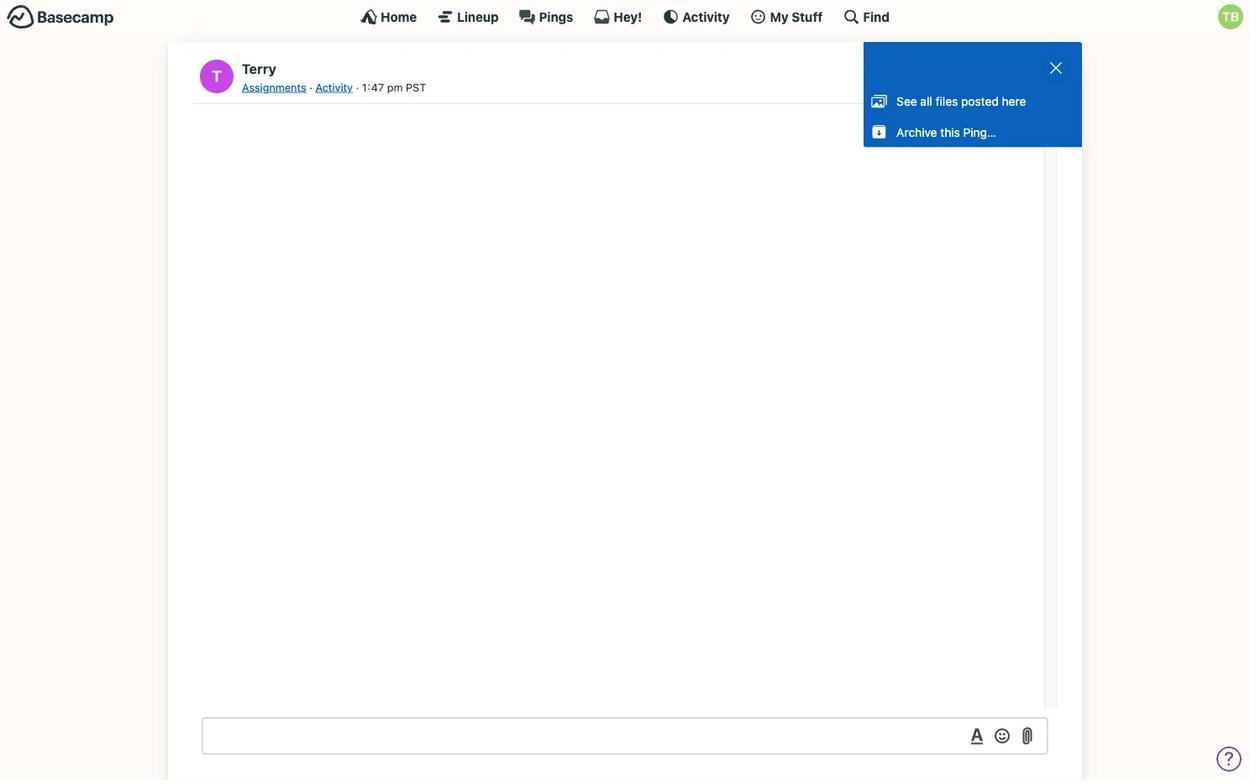 Task type: describe. For each thing, give the bounding box(es) containing it.
my stuff
[[771, 9, 823, 24]]

see all files posted here link
[[864, 86, 1083, 117]]

activity inside terry assignments · activity · 1 47 pm pst
[[316, 81, 353, 93]]

assignments
[[242, 81, 307, 93]]

ping…
[[964, 125, 997, 139]]

1 · from the left
[[310, 81, 313, 93]]

my
[[771, 9, 789, 24]]

tim burton image
[[1219, 4, 1244, 29]]

switch accounts image
[[7, 4, 114, 30]]

pm
[[387, 81, 403, 93]]

archive
[[897, 125, 938, 139]]

47
[[371, 81, 384, 93]]

home
[[381, 9, 417, 24]]

lineup link
[[437, 8, 499, 25]]

pst
[[406, 81, 426, 93]]

main element
[[0, 0, 1251, 33]]

pings
[[539, 9, 574, 24]]

lineup
[[457, 9, 499, 24]]

all
[[921, 94, 933, 108]]

posted
[[962, 94, 999, 108]]

my stuff button
[[750, 8, 823, 25]]

2 · from the left
[[356, 81, 359, 93]]

archive this ping… link
[[864, 117, 1083, 148]]



Task type: locate. For each thing, give the bounding box(es) containing it.
home link
[[361, 8, 417, 25]]

hey! button
[[594, 8, 643, 25]]

1
[[362, 81, 367, 93]]

archive this ping…
[[897, 125, 997, 139]]

· right assignments link
[[310, 81, 313, 93]]

0 horizontal spatial activity
[[316, 81, 353, 93]]

this
[[941, 125, 961, 139]]

find button
[[843, 8, 890, 25]]

· left 1
[[356, 81, 359, 93]]

see
[[897, 94, 918, 108]]

1 horizontal spatial activity link
[[663, 8, 730, 25]]

activity link left 1
[[316, 81, 353, 93]]

0 vertical spatial activity link
[[663, 8, 730, 25]]

see all files posted here
[[897, 94, 1027, 108]]

1 vertical spatial activity link
[[316, 81, 353, 93]]

1 vertical spatial activity
[[316, 81, 353, 93]]

activity
[[683, 9, 730, 24], [316, 81, 353, 93]]

here
[[1003, 94, 1027, 108]]

activity link
[[663, 8, 730, 25], [316, 81, 353, 93]]

1 horizontal spatial activity
[[683, 9, 730, 24]]

activity inside main element
[[683, 9, 730, 24]]

0 vertical spatial activity
[[683, 9, 730, 24]]

files
[[936, 94, 959, 108]]

1 horizontal spatial ·
[[356, 81, 359, 93]]

terry
[[242, 61, 276, 77]]

find
[[864, 9, 890, 24]]

·
[[310, 81, 313, 93], [356, 81, 359, 93]]

activity link inside main element
[[663, 8, 730, 25]]

0 horizontal spatial activity link
[[316, 81, 353, 93]]

activity left 1
[[316, 81, 353, 93]]

0 horizontal spatial ·
[[310, 81, 313, 93]]

hey!
[[614, 9, 643, 24]]

terry assignments · activity · 1 47 pm pst
[[242, 61, 426, 93]]

terry image
[[200, 60, 234, 93]]

None text field
[[202, 718, 1049, 756]]

activity left my
[[683, 9, 730, 24]]

stuff
[[792, 9, 823, 24]]

assignments link
[[242, 81, 307, 93]]

activity link right hey!
[[663, 8, 730, 25]]

pings button
[[519, 8, 574, 25]]



Task type: vqa. For each thing, say whether or not it's contained in the screenshot.
date
no



